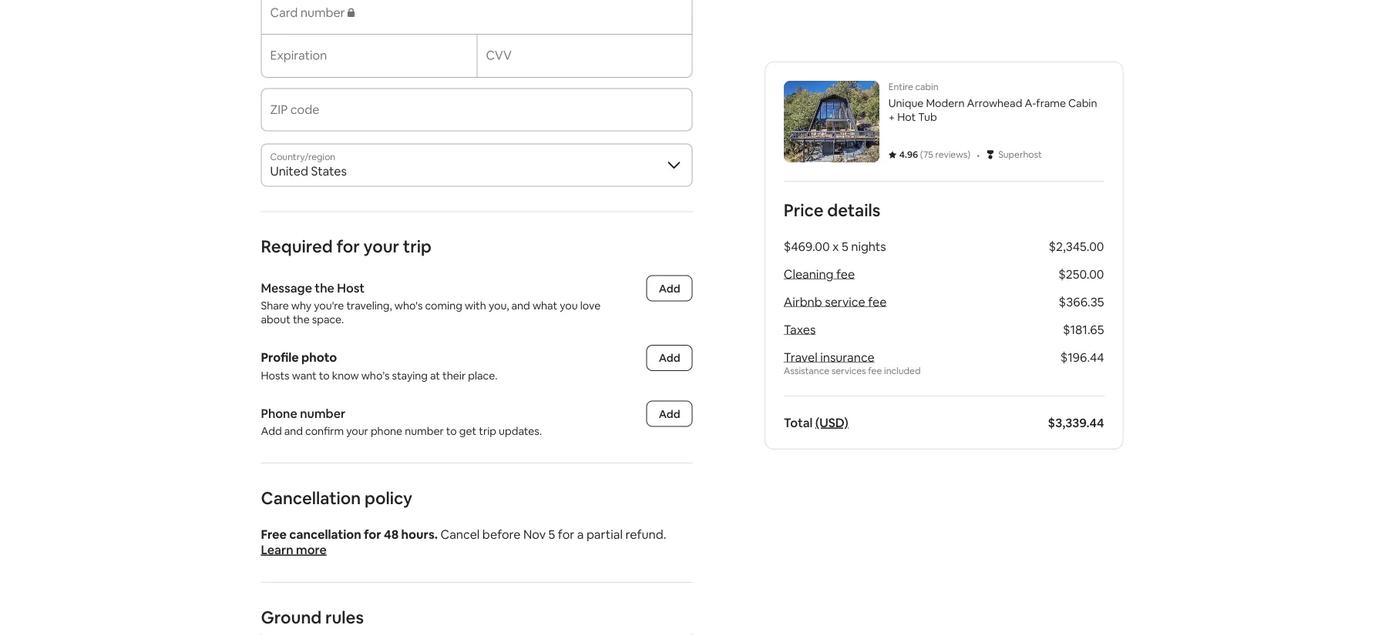 Task type: vqa. For each thing, say whether or not it's contained in the screenshot.
Add button
yes



Task type: describe. For each thing, give the bounding box(es) containing it.
•
[[977, 147, 980, 163]]

who's
[[394, 299, 423, 313]]

insurance
[[820, 350, 875, 365]]

price
[[784, 199, 824, 221]]

a-
[[1025, 96, 1036, 110]]

trip inside phone number add and confirm your phone number to get trip updates.
[[479, 425, 496, 439]]

space.
[[312, 313, 344, 327]]

details
[[827, 199, 881, 221]]

reviews
[[935, 149, 968, 161]]

(usd) button
[[815, 415, 849, 431]]

(
[[920, 149, 923, 161]]

you're
[[314, 299, 344, 313]]

$250.00
[[1058, 266, 1104, 282]]

unique
[[889, 96, 924, 110]]

you,
[[489, 299, 509, 313]]

48
[[384, 527, 399, 543]]

profile
[[261, 350, 299, 366]]

know
[[332, 369, 359, 383]]

0 horizontal spatial trip
[[403, 236, 432, 258]]

message
[[261, 280, 312, 296]]

total (usd)
[[784, 415, 849, 431]]

$181.65
[[1063, 322, 1104, 338]]

cleaning
[[784, 266, 834, 282]]

)
[[968, 149, 971, 161]]

assistance services fee included
[[784, 365, 921, 377]]

phone
[[371, 425, 402, 439]]

and inside message the host share why you're traveling, who's coming with you, and what you love about the space.
[[511, 299, 530, 313]]

cleaning fee button
[[784, 266, 855, 282]]

nov
[[523, 527, 546, 543]]

1 horizontal spatial for
[[364, 527, 381, 543]]

photo
[[301, 350, 337, 366]]

airbnb service fee button
[[784, 294, 887, 310]]

cabin
[[915, 81, 939, 93]]

confirm
[[305, 425, 344, 439]]

staying
[[392, 369, 428, 383]]

nights
[[851, 239, 886, 254]]

0 vertical spatial fee
[[836, 266, 855, 282]]

to inside phone number add and confirm your phone number to get trip updates.
[[446, 425, 457, 439]]

phone
[[261, 406, 297, 422]]

$469.00
[[784, 239, 830, 254]]

with
[[465, 299, 486, 313]]

+
[[889, 110, 895, 124]]

entire
[[889, 81, 913, 93]]

price details
[[784, 199, 881, 221]]

rules
[[325, 607, 364, 629]]

cancellation
[[261, 488, 361, 510]]

total
[[784, 415, 813, 431]]

learn
[[261, 542, 293, 558]]

cancellation
[[289, 527, 361, 543]]

included
[[884, 365, 921, 377]]

who's
[[361, 369, 390, 383]]

place.
[[468, 369, 498, 383]]

add for profile photo
[[659, 351, 680, 365]]

cleaning fee
[[784, 266, 855, 282]]

profile photo hosts want to know who's staying at their place.
[[261, 350, 498, 383]]

assistance
[[784, 365, 829, 377]]

at
[[430, 369, 440, 383]]

4.96
[[899, 149, 918, 161]]

updates.
[[499, 425, 542, 439]]

hosts
[[261, 369, 290, 383]]

airbnb
[[784, 294, 822, 310]]

$2,345.00
[[1049, 239, 1104, 254]]

free
[[261, 527, 287, 543]]

more
[[296, 542, 327, 558]]

add inside phone number add and confirm your phone number to get trip updates.
[[261, 425, 282, 439]]

phone number add and confirm your phone number to get trip updates.
[[261, 406, 542, 439]]

to inside profile photo hosts want to know who's staying at their place.
[[319, 369, 330, 383]]

0 horizontal spatial number
[[300, 406, 346, 422]]

you
[[560, 299, 578, 313]]

get
[[459, 425, 476, 439]]

5 inside free cancellation for 48 hours. cancel before nov 5 for a partial refund. learn more
[[548, 527, 555, 543]]

services
[[831, 365, 866, 377]]

ground
[[261, 607, 322, 629]]

add for message the host
[[659, 282, 680, 296]]



Task type: locate. For each thing, give the bounding box(es) containing it.
1 vertical spatial your
[[346, 425, 368, 439]]

cabin
[[1068, 96, 1097, 110]]

1 vertical spatial add button
[[647, 345, 693, 372]]

1 vertical spatial to
[[446, 425, 457, 439]]

number
[[300, 406, 346, 422], [405, 425, 444, 439]]

1 vertical spatial fee
[[868, 294, 887, 310]]

before
[[482, 527, 521, 543]]

$3,339.44
[[1048, 415, 1104, 431]]

None text field
[[270, 108, 683, 124]]

your inside phone number add and confirm your phone number to get trip updates.
[[346, 425, 368, 439]]

1 vertical spatial trip
[[479, 425, 496, 439]]

a
[[577, 527, 584, 543]]

your left phone
[[346, 425, 368, 439]]

add button
[[647, 276, 693, 302], [647, 345, 693, 372], [647, 401, 693, 427]]

1 horizontal spatial the
[[315, 280, 334, 296]]

2 horizontal spatial for
[[558, 527, 574, 543]]

and
[[511, 299, 530, 313], [284, 425, 303, 439]]

about
[[261, 313, 290, 327]]

travel
[[784, 350, 818, 365]]

1 horizontal spatial trip
[[479, 425, 496, 439]]

0 vertical spatial 5
[[842, 239, 848, 254]]

add button for profile photo
[[647, 345, 693, 372]]

$196.44
[[1060, 350, 1104, 365]]

frame
[[1036, 96, 1066, 110]]

cancellation policy
[[261, 488, 412, 510]]

fee right "services" at the right bottom of page
[[868, 365, 882, 377]]

taxes
[[784, 322, 816, 338]]

ground rules
[[261, 607, 364, 629]]

5 right nov
[[548, 527, 555, 543]]

0 vertical spatial the
[[315, 280, 334, 296]]

fee up service
[[836, 266, 855, 282]]

5 right x
[[842, 239, 848, 254]]

add button for phone number
[[647, 401, 693, 427]]

trip right get
[[479, 425, 496, 439]]

united
[[270, 163, 308, 179]]

free cancellation for 48 hours. cancel before nov 5 for a partial refund. learn more
[[261, 527, 666, 558]]

learn more button
[[261, 542, 327, 558]]

0 vertical spatial add button
[[647, 276, 693, 302]]

1 horizontal spatial number
[[405, 425, 444, 439]]

75
[[923, 149, 933, 161]]

for left "a" on the left of the page
[[558, 527, 574, 543]]

1 horizontal spatial 5
[[842, 239, 848, 254]]

the up you're
[[315, 280, 334, 296]]

for left 48
[[364, 527, 381, 543]]

0 horizontal spatial and
[[284, 425, 303, 439]]

$469.00 x 5 nights
[[784, 239, 886, 254]]

0 horizontal spatial 5
[[548, 527, 555, 543]]

their
[[443, 369, 466, 383]]

0 horizontal spatial for
[[336, 236, 360, 258]]

travel insurance
[[784, 350, 875, 365]]

policy
[[365, 488, 412, 510]]

message the host share why you're traveling, who's coming with you, and what you love about the space.
[[261, 280, 603, 327]]

united states
[[270, 163, 347, 179]]

love
[[580, 299, 601, 313]]

fee
[[836, 266, 855, 282], [868, 294, 887, 310], [868, 365, 882, 377]]

tub
[[918, 110, 937, 124]]

fee right service
[[868, 294, 887, 310]]

service
[[825, 294, 865, 310]]

add
[[659, 282, 680, 296], [659, 351, 680, 365], [659, 407, 680, 421], [261, 425, 282, 439]]

united states button
[[261, 144, 693, 187]]

superhost
[[998, 149, 1042, 161]]

for
[[336, 236, 360, 258], [364, 527, 381, 543], [558, 527, 574, 543]]

1 vertical spatial the
[[293, 313, 310, 327]]

what
[[533, 299, 557, 313]]

trip
[[403, 236, 432, 258], [479, 425, 496, 439]]

want
[[292, 369, 317, 383]]

0 horizontal spatial to
[[319, 369, 330, 383]]

cancel
[[441, 527, 480, 543]]

3 add button from the top
[[647, 401, 693, 427]]

required
[[261, 236, 333, 258]]

united states element
[[261, 144, 693, 187]]

the right about at left
[[293, 313, 310, 327]]

add for phone number
[[659, 407, 680, 421]]

and down phone
[[284, 425, 303, 439]]

0 horizontal spatial the
[[293, 313, 310, 327]]

0 vertical spatial trip
[[403, 236, 432, 258]]

1 horizontal spatial and
[[511, 299, 530, 313]]

to left get
[[446, 425, 457, 439]]

number up confirm
[[300, 406, 346, 422]]

number right phone
[[405, 425, 444, 439]]

1 vertical spatial number
[[405, 425, 444, 439]]

0 vertical spatial your
[[363, 236, 399, 258]]

taxes button
[[784, 322, 816, 338]]

2 vertical spatial fee
[[868, 365, 882, 377]]

1 vertical spatial and
[[284, 425, 303, 439]]

to down photo
[[319, 369, 330, 383]]

4.96 ( 75 reviews )
[[899, 149, 971, 161]]

add button for message the host
[[647, 276, 693, 302]]

your up host
[[363, 236, 399, 258]]

1 horizontal spatial to
[[446, 425, 457, 439]]

0 vertical spatial and
[[511, 299, 530, 313]]

your
[[363, 236, 399, 258], [346, 425, 368, 439]]

(usd)
[[815, 415, 849, 431]]

entire cabin unique modern arrowhead a-frame cabin + hot tub
[[889, 81, 1097, 124]]

1 vertical spatial 5
[[548, 527, 555, 543]]

0 vertical spatial number
[[300, 406, 346, 422]]

hot
[[897, 110, 916, 124]]

travel insurance button
[[784, 350, 875, 365]]

$366.35
[[1059, 294, 1104, 310]]

arrowhead
[[967, 96, 1022, 110]]

required for your trip
[[261, 236, 432, 258]]

host
[[337, 280, 365, 296]]

trip up message the host share why you're traveling, who's coming with you, and what you love about the space. on the left of page
[[403, 236, 432, 258]]

2 add button from the top
[[647, 345, 693, 372]]

partial
[[586, 527, 623, 543]]

states
[[311, 163, 347, 179]]

refund.
[[626, 527, 666, 543]]

for up host
[[336, 236, 360, 258]]

and right you,
[[511, 299, 530, 313]]

share
[[261, 299, 289, 313]]

traveling,
[[346, 299, 392, 313]]

and inside phone number add and confirm your phone number to get trip updates.
[[284, 425, 303, 439]]

hours.
[[401, 527, 438, 543]]

2 vertical spatial add button
[[647, 401, 693, 427]]

modern
[[926, 96, 965, 110]]

fee for service
[[868, 294, 887, 310]]

0 vertical spatial to
[[319, 369, 330, 383]]

1 add button from the top
[[647, 276, 693, 302]]

fee for services
[[868, 365, 882, 377]]

why
[[291, 299, 312, 313]]

coming
[[425, 299, 462, 313]]

airbnb service fee
[[784, 294, 887, 310]]

x
[[833, 239, 839, 254]]



